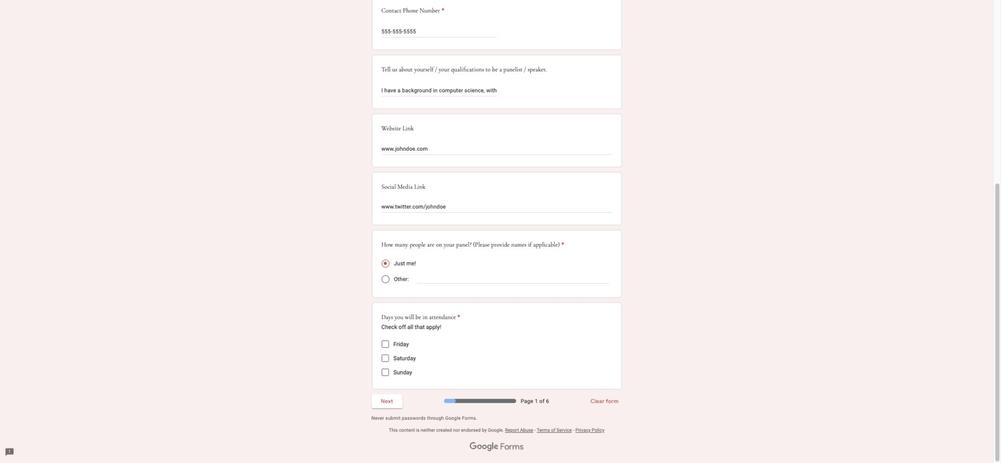 Task type: locate. For each thing, give the bounding box(es) containing it.
report a problem to google image
[[5, 448, 14, 457]]

None radio
[[382, 276, 389, 284]]

0 horizontal spatial required question element
[[440, 6, 445, 15]]

2 horizontal spatial required question element
[[560, 240, 565, 250]]

required question element for 1st heading from the bottom of the page
[[456, 312, 461, 322]]

2 vertical spatial required question element
[[456, 312, 461, 322]]

0 vertical spatial required question element
[[440, 6, 445, 15]]

1 vertical spatial required question element
[[560, 240, 565, 250]]

google image
[[470, 442, 499, 452]]

1 heading from the top
[[382, 6, 445, 15]]

None text field
[[382, 86, 497, 95]]

progress bar
[[444, 399, 516, 403]]

just me! image
[[384, 262, 387, 265]]

None text field
[[382, 27, 497, 36], [382, 145, 612, 154], [382, 203, 612, 213], [382, 27, 497, 36], [382, 145, 612, 154], [382, 203, 612, 213]]

1 horizontal spatial required question element
[[456, 312, 461, 322]]

friday image
[[382, 341, 388, 348]]

3 heading from the top
[[382, 312, 461, 322]]

0 vertical spatial heading
[[382, 6, 445, 15]]

1 vertical spatial heading
[[382, 240, 565, 250]]

list
[[372, 0, 622, 390], [382, 337, 612, 380]]

saturday image
[[382, 355, 388, 362]]

heading
[[382, 6, 445, 15], [382, 240, 565, 250], [382, 312, 461, 322]]

Just me! radio
[[382, 260, 389, 268]]

2 vertical spatial heading
[[382, 312, 461, 322]]

required question element
[[440, 6, 445, 15], [560, 240, 565, 250], [456, 312, 461, 322]]



Task type: vqa. For each thing, say whether or not it's contained in the screenshot.
Sunday "option"
yes



Task type: describe. For each thing, give the bounding box(es) containing it.
sunday image
[[382, 369, 388, 376]]

2 heading from the top
[[382, 240, 565, 250]]

Sunday checkbox
[[382, 369, 389, 376]]

required question element for third heading from the bottom of the page
[[440, 6, 445, 15]]

Other response text field
[[417, 275, 609, 283]]

Friday checkbox
[[382, 341, 389, 348]]

required question element for 2nd heading from the top
[[560, 240, 565, 250]]

Saturday checkbox
[[382, 355, 389, 362]]



